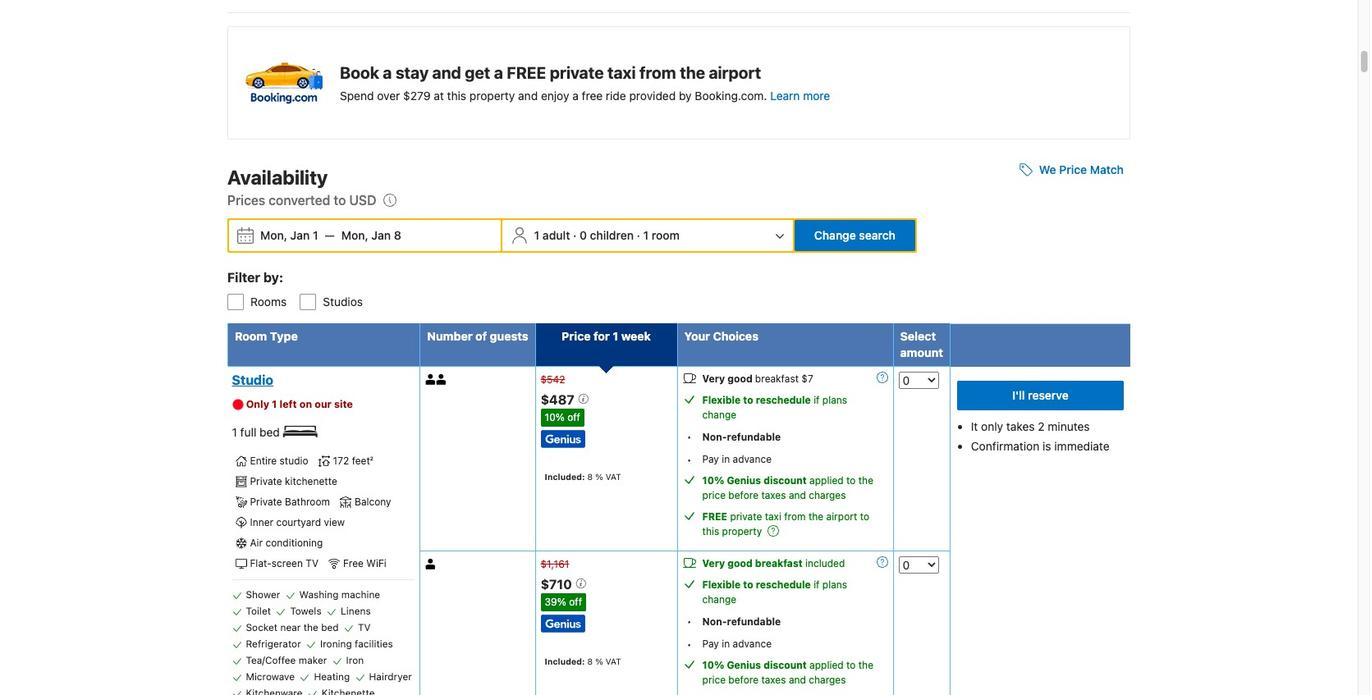 Task type: vqa. For each thing, say whether or not it's contained in the screenshot.
breakfast
yes



Task type: locate. For each thing, give the bounding box(es) containing it.
0 vertical spatial charges
[[809, 489, 846, 502]]

1 non- from the top
[[703, 431, 727, 443]]

1 horizontal spatial jan
[[372, 228, 391, 242]]

private inside 'book a stay and get a free private taxi from the airport spend over ‎$279‏ at this property and enjoy a free ride provided by booking.com. learn more'
[[550, 63, 604, 82]]

1 vertical spatial refundable
[[727, 616, 781, 628]]

1 horizontal spatial mon,
[[341, 228, 369, 242]]

0 vertical spatial tv
[[306, 558, 319, 570]]

8 for $487
[[588, 473, 593, 482]]

facilities
[[355, 638, 393, 651]]

included: down 39% off. you're getting 39% off the original price due to multiple deals and benefits.. element
[[545, 657, 585, 667]]

2 price from the top
[[703, 674, 726, 686]]

free up enjoy
[[507, 63, 546, 82]]

non- for very good breakfast
[[703, 616, 727, 628]]

price for very good breakfast
[[703, 674, 726, 686]]

before for very good breakfast
[[729, 674, 759, 686]]

1 horizontal spatial this
[[703, 525, 720, 538]]

1 vertical spatial vat
[[606, 657, 621, 667]]

tv
[[306, 558, 319, 570], [358, 622, 371, 634]]

1 vat from the top
[[606, 473, 621, 482]]

1 adult · 0 children · 1 room
[[534, 228, 680, 242]]

1 horizontal spatial bed
[[321, 622, 339, 634]]

1 vertical spatial included: 8 % vat
[[545, 657, 621, 667]]

1 vertical spatial non-refundable
[[703, 616, 781, 628]]

linens
[[341, 606, 371, 618]]

change down very good breakfast $7
[[703, 409, 737, 421]]

0 vertical spatial non-
[[703, 431, 727, 443]]

property
[[470, 88, 515, 102], [722, 525, 762, 538]]

airport up booking.com.
[[709, 63, 761, 82]]

refundable down very good breakfast $7
[[727, 431, 781, 443]]

non-refundable for very good breakfast
[[703, 616, 781, 628]]

by
[[679, 88, 692, 102]]

2 breakfast from the top
[[755, 557, 803, 570]]

0 horizontal spatial taxi
[[608, 63, 636, 82]]

bed right full
[[260, 425, 280, 439]]

private
[[550, 63, 604, 82], [730, 511, 762, 523]]

stay
[[396, 63, 429, 82]]

flexible down very good breakfast included
[[703, 579, 741, 591]]

this inside private taxi from the airport to this property
[[703, 525, 720, 538]]

1 discount from the top
[[764, 474, 807, 487]]

1 vertical spatial breakfast
[[755, 557, 803, 570]]

2 advance from the top
[[733, 638, 772, 650]]

1 vertical spatial very
[[703, 557, 725, 570]]

more details on meals and payment options image right $7
[[877, 372, 888, 383]]

0 vertical spatial refundable
[[727, 431, 781, 443]]

1 vertical spatial private
[[730, 511, 762, 523]]

1 change from the top
[[703, 409, 737, 421]]

2 in from the top
[[722, 638, 730, 650]]

1 genius from the top
[[727, 474, 761, 487]]

2 discount from the top
[[764, 659, 807, 672]]

0 horizontal spatial airport
[[709, 63, 761, 82]]

2 flexible to reschedule from the top
[[703, 579, 811, 591]]

group
[[214, 281, 1131, 310]]

1 vertical spatial charges
[[809, 674, 846, 686]]

0 horizontal spatial mon,
[[260, 228, 287, 242]]

off right the 39%
[[569, 597, 582, 609]]

1 · from the left
[[573, 228, 577, 242]]

0 vertical spatial 8
[[394, 228, 401, 242]]

1 if plans change from the top
[[703, 394, 848, 421]]

non-refundable for very good
[[703, 431, 781, 443]]

8
[[394, 228, 401, 242], [588, 473, 593, 482], [588, 657, 593, 667]]

i'll reserve
[[1013, 388, 1069, 402]]

1 vertical spatial taxes
[[762, 674, 786, 686]]

1 refundable from the top
[[727, 431, 781, 443]]

jan down usd
[[372, 228, 391, 242]]

10%
[[545, 412, 565, 424], [703, 474, 725, 487], [703, 659, 725, 672]]

0 vertical spatial taxi
[[608, 63, 636, 82]]

it
[[971, 419, 978, 433]]

1 vertical spatial reschedule
[[756, 579, 811, 591]]

price
[[703, 489, 726, 502], [703, 674, 726, 686]]

refundable down very good breakfast included
[[727, 616, 781, 628]]

0 vertical spatial pay
[[703, 453, 719, 465]]

1 very from the top
[[703, 373, 725, 385]]

1 % from the top
[[595, 473, 603, 482]]

price right we
[[1060, 162, 1087, 176]]

1 if from the top
[[814, 394, 820, 406]]

off down $487
[[568, 412, 581, 424]]

0 vertical spatial included:
[[545, 473, 585, 482]]

1 horizontal spatial a
[[494, 63, 503, 82]]

from up very good breakfast included
[[784, 511, 806, 523]]

10% off. you're getting a reduced rate because this property is offering a discount.. element
[[541, 409, 585, 427]]

0 horizontal spatial tv
[[306, 558, 319, 570]]

1 vertical spatial applied to the price before taxes and charges
[[703, 659, 874, 686]]

0 vertical spatial genius
[[727, 474, 761, 487]]

1 breakfast from the top
[[755, 373, 799, 385]]

1 vertical spatial if
[[814, 579, 820, 591]]

prices converted to usd
[[227, 193, 377, 208]]

1 vertical spatial flexible to reschedule
[[703, 579, 811, 591]]

charges
[[809, 489, 846, 502], [809, 674, 846, 686]]

2 change from the top
[[703, 594, 737, 606]]

more details on meals and payment options image
[[877, 372, 888, 383], [877, 557, 888, 568]]

price for 1 week
[[562, 329, 651, 343]]

1 horizontal spatial price
[[1060, 162, 1087, 176]]

applied to the price before taxes and charges for included
[[703, 659, 874, 686]]

breakfast
[[755, 373, 799, 385], [755, 557, 803, 570]]

0 vertical spatial discount
[[764, 474, 807, 487]]

this inside 'book a stay and get a free private taxi from the airport spend over ‎$279‏ at this property and enjoy a free ride provided by booking.com. learn more'
[[447, 88, 467, 102]]

tv right the screen
[[306, 558, 319, 570]]

1 included: from the top
[[545, 473, 585, 482]]

1 in from the top
[[722, 453, 730, 465]]

studio
[[280, 455, 308, 468]]

2 included: from the top
[[545, 657, 585, 667]]

0 vertical spatial good
[[728, 373, 753, 385]]

free wifi
[[343, 558, 387, 570]]

1 plans from the top
[[823, 394, 848, 406]]

1 advance from the top
[[733, 453, 772, 465]]

this right at
[[447, 88, 467, 102]]

0 vertical spatial off
[[568, 412, 581, 424]]

2 % from the top
[[595, 657, 603, 667]]

2 before from the top
[[729, 674, 759, 686]]

1 pay in advance from the top
[[703, 453, 772, 465]]

2 refundable from the top
[[727, 616, 781, 628]]

very for very good breakfast $7
[[703, 373, 725, 385]]

more
[[803, 88, 830, 102]]

non-refundable down very good breakfast $7
[[703, 431, 781, 443]]

discount for included
[[764, 659, 807, 672]]

get
[[465, 63, 491, 82]]

2 charges from the top
[[809, 674, 846, 686]]

2 good from the top
[[728, 557, 753, 570]]

1 horizontal spatial property
[[722, 525, 762, 538]]

2 pay from the top
[[703, 638, 719, 650]]

0 vertical spatial price
[[703, 489, 726, 502]]

pay for very good breakfast $7
[[703, 453, 719, 465]]

2 private from the top
[[250, 496, 282, 509]]

1 vertical spatial price
[[703, 674, 726, 686]]

number of guests
[[427, 329, 528, 343]]

1 horizontal spatial tv
[[358, 622, 371, 634]]

0 vertical spatial included: 8 % vat
[[545, 473, 621, 482]]

private for private bathroom
[[250, 496, 282, 509]]

$542
[[541, 373, 565, 386]]

•
[[687, 431, 692, 443], [687, 454, 692, 466], [687, 616, 692, 628], [687, 639, 692, 651]]

0 vertical spatial before
[[729, 489, 759, 502]]

occupancy image
[[426, 374, 436, 385], [436, 374, 447, 385], [426, 559, 436, 570]]

reschedule
[[756, 394, 811, 406], [756, 579, 811, 591]]

included: for $710
[[545, 657, 585, 667]]

refundable
[[727, 431, 781, 443], [727, 616, 781, 628]]

0 vertical spatial change
[[703, 409, 737, 421]]

1 horizontal spatial from
[[784, 511, 806, 523]]

taxi up ride
[[608, 63, 636, 82]]

%
[[595, 473, 603, 482], [595, 657, 603, 667]]

1 vertical spatial advance
[[733, 638, 772, 650]]

we
[[1039, 162, 1057, 176]]

0 horizontal spatial this
[[447, 88, 467, 102]]

0 vertical spatial advance
[[733, 453, 772, 465]]

airport up 'included' at bottom right
[[827, 511, 858, 523]]

2 genius from the top
[[727, 659, 761, 672]]

property inside 'book a stay and get a free private taxi from the airport spend over ‎$279‏ at this property and enjoy a free ride provided by booking.com. learn more'
[[470, 88, 515, 102]]

of
[[476, 329, 487, 343]]

· right children
[[637, 228, 640, 242]]

bed up ironing
[[321, 622, 339, 634]]

1 vertical spatial taxi
[[765, 511, 782, 523]]

· left 0 at the top left
[[573, 228, 577, 242]]

very
[[703, 373, 725, 385], [703, 557, 725, 570]]

0 vertical spatial non-refundable
[[703, 431, 781, 443]]

filter by:
[[227, 270, 283, 285]]

applied to the price before taxes and charges for $7
[[703, 474, 874, 502]]

2 more details on meals and payment options image from the top
[[877, 557, 888, 568]]

full
[[240, 425, 257, 439]]

number
[[427, 329, 473, 343]]

mon, up by:
[[260, 228, 287, 242]]

1 vertical spatial more details on meals and payment options image
[[877, 557, 888, 568]]

0 vertical spatial this
[[447, 88, 467, 102]]

match
[[1090, 162, 1124, 176]]

included: down 10% off. you're getting a reduced rate because this property is offering a discount.. element
[[545, 473, 585, 482]]

2 · from the left
[[637, 228, 640, 242]]

2 vat from the top
[[606, 657, 621, 667]]

2 vertical spatial 8
[[588, 657, 593, 667]]

tea/coffee
[[246, 655, 296, 667]]

free up very good breakfast included
[[703, 511, 728, 523]]

included: 8 % vat down 10% off. you're getting a reduced rate because this property is offering a discount.. element
[[545, 473, 621, 482]]

this
[[447, 88, 467, 102], [703, 525, 720, 538]]

2 taxes from the top
[[762, 674, 786, 686]]

choices
[[713, 329, 759, 343]]

1 taxes from the top
[[762, 489, 786, 502]]

$1,161
[[541, 558, 569, 571]]

2 non-refundable from the top
[[703, 616, 781, 628]]

provided
[[629, 88, 676, 102]]

$7
[[802, 373, 814, 385]]

0 vertical spatial vat
[[606, 473, 621, 482]]

applied for very good breakfast included
[[810, 659, 844, 672]]

0 horizontal spatial free
[[507, 63, 546, 82]]

before
[[729, 489, 759, 502], [729, 674, 759, 686]]

1 vertical spatial private
[[250, 496, 282, 509]]

1 private from the top
[[250, 476, 282, 488]]

flexible to reschedule down very good breakfast $7
[[703, 394, 811, 406]]

private up free
[[550, 63, 604, 82]]

1 charges from the top
[[809, 489, 846, 502]]

plans
[[823, 394, 848, 406], [823, 579, 848, 591]]

flexible for very good breakfast included
[[703, 579, 741, 591]]

1 vertical spatial genius
[[727, 659, 761, 672]]

reschedule for $7
[[756, 394, 811, 406]]

entire studio
[[250, 455, 308, 468]]

1 applied to the price before taxes and charges from the top
[[703, 474, 874, 502]]

1 vertical spatial pay in advance
[[703, 638, 772, 650]]

1 included: 8 % vat from the top
[[545, 473, 621, 482]]

pay in advance
[[703, 453, 772, 465], [703, 638, 772, 650]]

0 vertical spatial private
[[250, 476, 282, 488]]

maker
[[299, 655, 327, 667]]

price left for
[[562, 329, 591, 343]]

1 horizontal spatial ·
[[637, 228, 640, 242]]

if plans change down very good breakfast $7
[[703, 394, 848, 421]]

change for very good breakfast included
[[703, 594, 737, 606]]

to
[[334, 193, 346, 208], [743, 394, 754, 406], [847, 474, 856, 487], [860, 511, 870, 523], [743, 579, 754, 591], [847, 659, 856, 672]]

3 • from the top
[[687, 616, 692, 628]]

flexible to reschedule down very good breakfast included
[[703, 579, 811, 591]]

1 vertical spatial in
[[722, 638, 730, 650]]

2 pay in advance from the top
[[703, 638, 772, 650]]

0 horizontal spatial price
[[562, 329, 591, 343]]

1 vertical spatial change
[[703, 594, 737, 606]]

refrigerator
[[246, 638, 301, 651]]

1 vertical spatial before
[[729, 674, 759, 686]]

flexible down very good breakfast $7
[[703, 394, 741, 406]]

0 vertical spatial flexible to reschedule
[[703, 394, 811, 406]]

good down private taxi from the airport to this property
[[728, 557, 753, 570]]

a up over
[[383, 63, 392, 82]]

private up inner
[[250, 496, 282, 509]]

reschedule down $7
[[756, 394, 811, 406]]

private
[[250, 476, 282, 488], [250, 496, 282, 509]]

1 vertical spatial 10% genius discount
[[703, 659, 807, 672]]

reschedule for included
[[756, 579, 811, 591]]

bed
[[260, 425, 280, 439], [321, 622, 339, 634]]

0 vertical spatial applied
[[810, 474, 844, 487]]

10% genius discount for very good breakfast
[[703, 659, 807, 672]]

private down entire
[[250, 476, 282, 488]]

select
[[900, 329, 936, 343]]

2 applied to the price before taxes and charges from the top
[[703, 659, 874, 686]]

1 flexible from the top
[[703, 394, 741, 406]]

flexible
[[703, 394, 741, 406], [703, 579, 741, 591]]

jan left —
[[290, 228, 310, 242]]

we price match
[[1039, 162, 1124, 176]]

a right get
[[494, 63, 503, 82]]

price
[[1060, 162, 1087, 176], [562, 329, 591, 343]]

1 more details on meals and payment options image from the top
[[877, 372, 888, 383]]

included: 8 % vat down 39% off. you're getting 39% off the original price due to multiple deals and benefits.. element
[[545, 657, 621, 667]]

tv up ironing facilities
[[358, 622, 371, 634]]

0 vertical spatial 10% genius discount
[[703, 474, 807, 487]]

0 vertical spatial property
[[470, 88, 515, 102]]

pay for very good breakfast included
[[703, 638, 719, 650]]

1 price from the top
[[703, 489, 726, 502]]

0 vertical spatial more details on meals and payment options image
[[877, 372, 888, 383]]

taxi up very good breakfast included
[[765, 511, 782, 523]]

advance for very good breakfast
[[733, 638, 772, 650]]

taxi
[[608, 63, 636, 82], [765, 511, 782, 523]]

and
[[432, 63, 461, 82], [518, 88, 538, 102], [789, 489, 806, 502], [789, 674, 806, 686]]

2 vertical spatial 10%
[[703, 659, 725, 672]]

0 vertical spatial very
[[703, 373, 725, 385]]

rooms
[[250, 295, 287, 309]]

change
[[815, 228, 856, 242]]

from
[[640, 63, 676, 82], [784, 511, 806, 523]]

breakfast down private taxi from the airport to this property
[[755, 557, 803, 570]]

2 10% genius discount from the top
[[703, 659, 807, 672]]

0 vertical spatial reschedule
[[756, 394, 811, 406]]

2 horizontal spatial a
[[573, 88, 579, 102]]

in
[[722, 453, 730, 465], [722, 638, 730, 650]]

0 vertical spatial airport
[[709, 63, 761, 82]]

1 reschedule from the top
[[756, 394, 811, 406]]

non-refundable down very good breakfast included
[[703, 616, 781, 628]]

0 vertical spatial breakfast
[[755, 373, 799, 385]]

takes
[[1007, 419, 1035, 433]]

1 vertical spatial included:
[[545, 657, 585, 667]]

1 vertical spatial price
[[562, 329, 591, 343]]

good down choices
[[728, 373, 753, 385]]

2 applied from the top
[[810, 659, 844, 672]]

1 pay from the top
[[703, 453, 719, 465]]

1 flexible to reschedule from the top
[[703, 394, 811, 406]]

1 vertical spatial good
[[728, 557, 753, 570]]

0 vertical spatial free
[[507, 63, 546, 82]]

0 vertical spatial private
[[550, 63, 604, 82]]

washing
[[299, 589, 339, 601]]

2 reschedule from the top
[[756, 579, 811, 591]]

1 non-refundable from the top
[[703, 431, 781, 443]]

0 vertical spatial %
[[595, 473, 603, 482]]

1 good from the top
[[728, 373, 753, 385]]

1 vertical spatial this
[[703, 525, 720, 538]]

% for $710
[[595, 657, 603, 667]]

1 vertical spatial if plans change
[[703, 579, 848, 606]]

0 horizontal spatial ·
[[573, 228, 577, 242]]

advance for very good
[[733, 453, 772, 465]]

change down very good breakfast included
[[703, 594, 737, 606]]

a left free
[[573, 88, 579, 102]]

jan
[[290, 228, 310, 242], [372, 228, 391, 242]]

property inside private taxi from the airport to this property
[[722, 525, 762, 538]]

8 for $710
[[588, 657, 593, 667]]

0 vertical spatial applied to the price before taxes and charges
[[703, 474, 874, 502]]

0 vertical spatial in
[[722, 453, 730, 465]]

breakfast left $7
[[755, 373, 799, 385]]

private taxi from the airport to this property
[[703, 511, 870, 538]]

1 horizontal spatial airport
[[827, 511, 858, 523]]

1 vertical spatial plans
[[823, 579, 848, 591]]

1 vertical spatial applied
[[810, 659, 844, 672]]

property up very good breakfast included
[[722, 525, 762, 538]]

1 10% genius discount from the top
[[703, 474, 807, 487]]

0 horizontal spatial jan
[[290, 228, 310, 242]]

0 vertical spatial price
[[1060, 162, 1087, 176]]

room
[[652, 228, 680, 242]]

taxes
[[762, 489, 786, 502], [762, 674, 786, 686]]

this up very good breakfast included
[[703, 525, 720, 538]]

flexible to reschedule for very good breakfast
[[703, 579, 811, 591]]

amount
[[900, 346, 944, 359]]

guests
[[490, 329, 528, 343]]

2 if from the top
[[814, 579, 820, 591]]

0 vertical spatial bed
[[260, 425, 280, 439]]

flexible for very good breakfast $7
[[703, 394, 741, 406]]

property down get
[[470, 88, 515, 102]]

1 vertical spatial 10%
[[703, 474, 725, 487]]

change for very good breakfast $7
[[703, 409, 737, 421]]

studio link
[[232, 372, 411, 388]]

0 horizontal spatial property
[[470, 88, 515, 102]]

2 very from the top
[[703, 557, 725, 570]]

refundable for very good
[[727, 431, 781, 443]]

genius
[[727, 474, 761, 487], [727, 659, 761, 672]]

1 applied from the top
[[810, 474, 844, 487]]

more details on meals and payment options image right 'included' at bottom right
[[877, 557, 888, 568]]

1 vertical spatial non-
[[703, 616, 727, 628]]

pay in advance for very good breakfast
[[703, 638, 772, 650]]

2 plans from the top
[[823, 579, 848, 591]]

free inside 'book a stay and get a free private taxi from the airport spend over ‎$279‏ at this property and enjoy a free ride provided by booking.com. learn more'
[[507, 63, 546, 82]]

·
[[573, 228, 577, 242], [637, 228, 640, 242]]

2 flexible from the top
[[703, 579, 741, 591]]

prices
[[227, 193, 265, 208]]

1 before from the top
[[729, 489, 759, 502]]

1 vertical spatial flexible
[[703, 579, 741, 591]]

to inside private taxi from the airport to this property
[[860, 511, 870, 523]]

reschedule down very good breakfast included
[[756, 579, 811, 591]]

1 vertical spatial from
[[784, 511, 806, 523]]

private up very good breakfast included
[[730, 511, 762, 523]]

0 vertical spatial pay in advance
[[703, 453, 772, 465]]

2 if plans change from the top
[[703, 579, 848, 606]]

2 included: 8 % vat from the top
[[545, 657, 621, 667]]

before for very good
[[729, 489, 759, 502]]

0 vertical spatial from
[[640, 63, 676, 82]]

from up 'provided'
[[640, 63, 676, 82]]

1 mon, from the left
[[260, 228, 287, 242]]

non-
[[703, 431, 727, 443], [703, 616, 727, 628]]

mon, jan 1 — mon, jan 8
[[260, 228, 401, 242]]

price inside we price match 'dropdown button'
[[1060, 162, 1087, 176]]

1
[[313, 228, 318, 242], [534, 228, 540, 242], [643, 228, 649, 242], [613, 329, 619, 343], [272, 398, 277, 410], [232, 425, 237, 439]]

mon, right —
[[341, 228, 369, 242]]

2 non- from the top
[[703, 616, 727, 628]]

usd
[[349, 193, 377, 208]]

1 left left
[[272, 398, 277, 410]]

0 vertical spatial plans
[[823, 394, 848, 406]]

included
[[806, 557, 845, 570]]

if plans change down very good breakfast included
[[703, 579, 848, 606]]



Task type: describe. For each thing, give the bounding box(es) containing it.
by:
[[264, 270, 283, 285]]

1 left —
[[313, 228, 318, 242]]

if plans change for breakfast $7
[[703, 394, 848, 421]]

off for $710
[[569, 597, 582, 609]]

flat-screen tv
[[250, 558, 319, 570]]

washing machine
[[299, 589, 380, 601]]

book
[[340, 63, 379, 82]]

1 jan from the left
[[290, 228, 310, 242]]

airport inside private taxi from the airport to this property
[[827, 511, 858, 523]]

is
[[1043, 439, 1052, 453]]

applied for very good breakfast $7
[[810, 474, 844, 487]]

10% for very good breakfast included
[[703, 659, 725, 672]]

very for very good breakfast included
[[703, 557, 725, 570]]

4 • from the top
[[687, 639, 692, 651]]

10% genius discount for very good
[[703, 474, 807, 487]]

good for very good
[[728, 373, 753, 385]]

taxes for breakfast $7
[[762, 489, 786, 502]]

private for private kitchenette
[[250, 476, 282, 488]]

converted
[[269, 193, 330, 208]]

39% off
[[545, 597, 582, 609]]

ironing facilities
[[320, 638, 393, 651]]

vat for $710
[[606, 657, 621, 667]]

private inside private taxi from the airport to this property
[[730, 511, 762, 523]]

conditioning
[[266, 537, 323, 550]]

if for $7
[[814, 394, 820, 406]]

at
[[434, 88, 444, 102]]

in for very good breakfast included
[[722, 638, 730, 650]]

charges for included
[[809, 674, 846, 686]]

genius for very good
[[727, 474, 761, 487]]

pay in advance for very good
[[703, 453, 772, 465]]

1 adult · 0 children · 1 room button
[[504, 220, 792, 251]]

taxi inside 'book a stay and get a free private taxi from the airport spend over ‎$279‏ at this property and enjoy a free ride provided by booking.com. learn more'
[[608, 63, 636, 82]]

breakfast for very good breakfast
[[755, 557, 803, 570]]

near
[[280, 622, 301, 634]]

$710
[[541, 577, 575, 592]]

39%
[[545, 597, 566, 609]]

hairdryer
[[369, 671, 412, 684]]

screen
[[272, 558, 303, 570]]

included: for $487
[[545, 473, 585, 482]]

air
[[250, 537, 263, 550]]

for
[[594, 329, 610, 343]]

in for very good breakfast $7
[[722, 453, 730, 465]]

shower
[[246, 589, 280, 601]]

adult
[[543, 228, 570, 242]]

it only takes 2 minutes confirmation is immediate
[[971, 419, 1110, 453]]

taxes for included
[[762, 674, 786, 686]]

iron
[[346, 655, 364, 667]]

from inside 'book a stay and get a free private taxi from the airport spend over ‎$279‏ at this property and enjoy a free ride provided by booking.com. learn more'
[[640, 63, 676, 82]]

1 right for
[[613, 329, 619, 343]]

172 feet²
[[333, 455, 374, 468]]

private kitchenette
[[250, 476, 337, 488]]

0 vertical spatial 10%
[[545, 412, 565, 424]]

learn more button
[[770, 88, 830, 104]]

book a stay and get a free private taxi from the airport image
[[241, 40, 327, 125]]

1 left adult
[[534, 228, 540, 242]]

the inside private taxi from the airport to this property
[[809, 511, 824, 523]]

only
[[981, 419, 1004, 433]]

group containing rooms
[[214, 281, 1131, 310]]

air conditioning
[[250, 537, 323, 550]]

good for very good breakfast
[[728, 557, 753, 570]]

we price match button
[[1013, 155, 1131, 185]]

the inside 'book a stay and get a free private taxi from the airport spend over ‎$279‏ at this property and enjoy a free ride provided by booking.com. learn more'
[[680, 63, 705, 82]]

type
[[270, 329, 298, 343]]

‎$279‏
[[403, 88, 431, 102]]

children
[[590, 228, 634, 242]]

172
[[333, 455, 349, 468]]

taxi inside private taxi from the airport to this property
[[765, 511, 782, 523]]

more details on meals and payment options image for included
[[877, 557, 888, 568]]

change search
[[815, 228, 896, 242]]

if for included
[[814, 579, 820, 591]]

microwave
[[246, 671, 295, 684]]

% for $487
[[595, 473, 603, 482]]

1 left room
[[643, 228, 649, 242]]

flat-
[[250, 558, 272, 570]]

spend
[[340, 88, 374, 102]]

discount for $7
[[764, 474, 807, 487]]

39% off. you're getting 39% off the original price due to multiple deals and benefits.. element
[[541, 594, 586, 612]]

immediate
[[1055, 439, 1110, 453]]

only
[[246, 398, 269, 410]]

0 horizontal spatial bed
[[260, 425, 280, 439]]

1 vertical spatial tv
[[358, 622, 371, 634]]

from inside private taxi from the airport to this property
[[784, 511, 806, 523]]

included: 8 % vat for $710
[[545, 657, 621, 667]]

airport inside 'book a stay and get a free private taxi from the airport spend over ‎$279‏ at this property and enjoy a free ride provided by booking.com. learn more'
[[709, 63, 761, 82]]

feet²
[[352, 455, 374, 468]]

only 1 left on our site
[[246, 398, 353, 410]]

booking.com.
[[695, 88, 767, 102]]

search
[[859, 228, 896, 242]]

1 • from the top
[[687, 431, 692, 443]]

refundable for very good breakfast
[[727, 616, 781, 628]]

0 horizontal spatial a
[[383, 63, 392, 82]]

breakfast for very good
[[755, 373, 799, 385]]

included: 8 % vat for $487
[[545, 473, 621, 482]]

1 horizontal spatial free
[[703, 511, 728, 523]]

wifi
[[367, 558, 387, 570]]

charges for breakfast $7
[[809, 489, 846, 502]]

2
[[1038, 419, 1045, 433]]

mon, jan 8 button
[[335, 221, 408, 250]]

inner courtyard view
[[250, 517, 345, 529]]

if plans change for included
[[703, 579, 848, 606]]

room
[[235, 329, 267, 343]]

off for $487
[[568, 412, 581, 424]]

non- for very good
[[703, 431, 727, 443]]

free
[[343, 558, 364, 570]]

i'll reserve button
[[958, 381, 1124, 410]]

more details on meals and payment options image for breakfast $7
[[877, 372, 888, 383]]

free
[[582, 88, 603, 102]]

flexible to reschedule for very good
[[703, 394, 811, 406]]

plans for included
[[823, 579, 848, 591]]

filter
[[227, 270, 260, 285]]

genius for very good breakfast
[[727, 659, 761, 672]]

socket
[[246, 622, 278, 634]]

on
[[300, 398, 312, 410]]

2 jan from the left
[[372, 228, 391, 242]]

studio
[[232, 373, 273, 387]]

toilet
[[246, 606, 271, 618]]

bathroom
[[285, 496, 330, 509]]

machine
[[341, 589, 380, 601]]

price for very good
[[703, 489, 726, 502]]

2 mon, from the left
[[341, 228, 369, 242]]

10% for very good breakfast $7
[[703, 474, 725, 487]]

our
[[315, 398, 332, 410]]

plans for $7
[[823, 394, 848, 406]]

very good breakfast $7
[[703, 373, 814, 385]]

ride
[[606, 88, 626, 102]]

change search button
[[795, 220, 916, 251]]

kitchenette
[[285, 476, 337, 488]]

towels
[[290, 606, 322, 618]]

very good breakfast included
[[703, 557, 845, 570]]

room type
[[235, 329, 298, 343]]

heating
[[314, 671, 350, 684]]

2 • from the top
[[687, 454, 692, 466]]

entire
[[250, 455, 277, 468]]

confirmation
[[971, 439, 1040, 453]]

1 left full
[[232, 425, 237, 439]]

vat for $487
[[606, 473, 621, 482]]

socket near the bed
[[246, 622, 339, 634]]

1 vertical spatial bed
[[321, 622, 339, 634]]

minutes
[[1048, 419, 1090, 433]]

book a stay and get a free private taxi from the airport spend over ‎$279‏ at this property and enjoy a free ride provided by booking.com. learn more
[[340, 63, 830, 102]]



